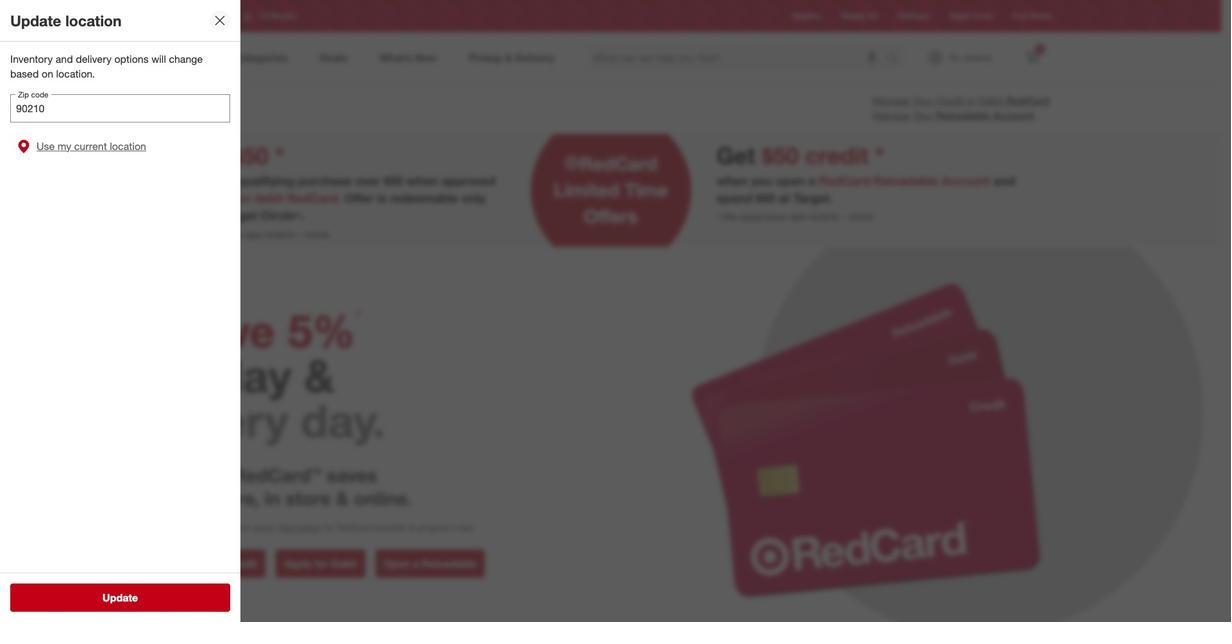 Task type: describe. For each thing, give the bounding box(es) containing it.
target for redcard™
[[172, 463, 227, 487]]

1 horizontal spatial –
[[841, 213, 845, 222]]

over
[[355, 173, 380, 188]]

in
[[265, 487, 280, 510]]

$50 inside and spend $50 at target.
[[756, 191, 775, 205]]

account
[[993, 109, 1034, 122]]

change
[[169, 53, 203, 65]]

a up target.
[[808, 173, 815, 188]]

1
[[356, 308, 360, 317]]

offer details below. valid 10/29/23 – 12/9/23
[[177, 230, 329, 240]]

restrictions
[[206, 522, 250, 533]]

apply.
[[253, 522, 276, 533]]

update for update location
[[10, 11, 61, 29]]

weekly ad
[[841, 11, 878, 21]]

online.
[[354, 487, 412, 510]]

use
[[37, 140, 55, 152]]

options
[[114, 53, 149, 65]]

open a reloadable link
[[375, 549, 485, 578]]

target inside 'offer is redeemable only through target circle™.'
[[221, 208, 257, 223]]

through
[[172, 208, 218, 223]]

saves
[[327, 463, 377, 487]]

for down restrictions
[[211, 557, 224, 570]]

apply for apply for debit
[[284, 557, 312, 570]]

offer is redeemable only through target circle™.
[[172, 191, 486, 223]]

redcard left benefits
[[337, 522, 372, 533]]

and spend $50 at target.
[[717, 173, 1015, 205]]

at
[[779, 191, 790, 205]]

qualifying
[[238, 173, 295, 188]]

current
[[74, 140, 107, 152]]

offer for 12/9/23
[[177, 230, 194, 240]]

0 horizontal spatial * link
[[275, 142, 284, 169]]

2 horizontal spatial &
[[410, 522, 415, 533]]

some restrictions apply. see below for redcard benefits & program rules
[[180, 522, 474, 533]]

will
[[151, 53, 166, 65]]

inventory and delivery options will change based on location.
[[10, 53, 203, 80]]

when you open a
[[717, 173, 819, 188]]

program
[[418, 522, 452, 533]]

for down some restrictions apply. see below for redcard benefits & program rules
[[315, 557, 328, 570]]

see
[[278, 522, 294, 533]]

location.
[[56, 67, 95, 80]]

apply for debit link
[[276, 549, 365, 578]]

8
[[1038, 46, 1042, 53]]

for inside 'on a future qualifying purchase over $50 when approved for a'
[[172, 191, 188, 205]]

find
[[1013, 11, 1028, 21]]

0 horizontal spatial *
[[275, 142, 284, 169]]

redcard link
[[898, 11, 929, 22]]

1 horizontal spatial *
[[717, 213, 719, 222]]

spend
[[717, 191, 753, 205]]

open
[[776, 173, 805, 188]]

1 vertical spatial –
[[296, 230, 301, 240]]

90210 button
[[172, 4, 230, 28]]

delivery
[[76, 53, 112, 65]]

weekly
[[841, 11, 866, 21]]

redcard up time
[[579, 152, 658, 175]]

offer for circle™.
[[345, 191, 373, 205]]

apply for credit link
[[172, 549, 266, 578]]

1 vertical spatial location
[[110, 140, 146, 152]]

find stores link
[[1013, 11, 1052, 22]]

* offer details below. valid 10/29/23 – 12/9/23
[[717, 213, 874, 222]]

open a reloadable
[[384, 557, 477, 570]]

only
[[462, 191, 486, 205]]

for right "below"
[[323, 522, 334, 533]]

circle
[[973, 11, 992, 21]]

future
[[200, 173, 235, 188]]

my
[[58, 140, 71, 152]]

some
[[180, 522, 203, 533]]

circle™.
[[261, 208, 305, 223]]

ad
[[868, 11, 878, 21]]

and inside and spend $50 at target.
[[994, 173, 1015, 188]]

manage your credit or debit redcard manage your reloadable account
[[873, 94, 1049, 122]]

a right open
[[413, 557, 419, 570]]

benefits
[[375, 522, 407, 533]]

or
[[967, 94, 976, 107]]

limited time offers
[[554, 178, 668, 228]]

on inside inventory and delivery options will change based on location.
[[42, 67, 53, 80]]

redeemable
[[390, 191, 458, 205]]

find stores
[[1013, 11, 1052, 21]]

redcards image
[[681, 282, 1049, 597]]

0 horizontal spatial below.
[[221, 230, 243, 240]]

0 horizontal spatial &
[[304, 348, 335, 403]]

1 your from the top
[[913, 94, 933, 107]]

& inside the target redcard™ saves you more, in store & online.
[[336, 487, 349, 510]]

purchase
[[298, 173, 352, 188]]

1 horizontal spatial details
[[741, 213, 763, 222]]

update for update
[[102, 591, 138, 604]]

when inside 'on a future qualifying purchase over $50 when approved for a'
[[407, 173, 438, 188]]

today
[[172, 348, 291, 403]]

8 link
[[1019, 44, 1047, 72]]

weekly ad link
[[841, 11, 878, 22]]

on a future qualifying purchase over $50 when approved for a
[[172, 173, 496, 205]]

search button
[[881, 44, 912, 74]]

target circle link
[[949, 11, 992, 22]]

credit for your
[[936, 94, 964, 107]]

stores
[[1030, 11, 1052, 21]]

1 horizontal spatial * link
[[717, 213, 719, 222]]

$50 inside 'on a future qualifying purchase over $50 when approved for a'
[[384, 173, 403, 188]]

inventory
[[10, 53, 53, 65]]

rules
[[454, 522, 474, 533]]

5%
[[288, 303, 356, 358]]

every day.
[[172, 393, 385, 448]]

1 horizontal spatial 12/9/23
[[847, 213, 874, 222]]

apply for credit
[[181, 557, 257, 570]]

save 5%
[[172, 303, 356, 358]]

offers
[[584, 205, 638, 228]]

2 when from the left
[[717, 173, 748, 188]]

registry
[[792, 11, 821, 21]]

update button
[[10, 584, 230, 612]]

0 vertical spatial valid
[[789, 213, 806, 222]]



Task type: locate. For each thing, give the bounding box(es) containing it.
offer down through
[[177, 230, 194, 240]]

* up and spend $50 at target.
[[875, 142, 885, 169]]

1 vertical spatial your
[[913, 109, 933, 122]]

when up redeemable
[[407, 173, 438, 188]]

and inside inventory and delivery options will change based on location.
[[56, 53, 73, 65]]

0 vertical spatial on
[[42, 67, 53, 80]]

10/29/23
[[808, 213, 838, 222], [263, 230, 294, 240]]

1 horizontal spatial when
[[717, 173, 748, 188]]

1 vertical spatial update
[[102, 591, 138, 604]]

90210
[[195, 11, 217, 21]]

you left open
[[751, 173, 772, 188]]

* link up qualifying
[[275, 142, 284, 169]]

0 horizontal spatial update
[[10, 11, 61, 29]]

1 vertical spatial target
[[221, 208, 257, 223]]

you up some
[[172, 487, 204, 510]]

12/9/23 down and spend $50 at target.
[[847, 213, 874, 222]]

get
[[717, 142, 762, 169]]

2 apply from the left
[[284, 557, 312, 570]]

* down spend
[[717, 213, 719, 222]]

valid down the at
[[789, 213, 806, 222]]

1 vertical spatial valid
[[245, 230, 261, 240]]

apply for debit
[[284, 557, 357, 570]]

target for circle
[[949, 11, 970, 21]]

1 horizontal spatial offer
[[345, 191, 373, 205]]

valid down circle™.
[[245, 230, 261, 240]]

0 horizontal spatial credit
[[227, 557, 257, 570]]

12/9/23 down 'offer is redeemable only through target circle™.'
[[303, 230, 329, 240]]

reloadable
[[936, 109, 991, 122], [422, 557, 477, 570]]

$50 down when you open a
[[756, 191, 775, 205]]

on inside 'on a future qualifying purchase over $50 when approved for a'
[[172, 173, 187, 188]]

every
[[172, 393, 288, 448]]

below. down the at
[[765, 213, 787, 222]]

0 vertical spatial &
[[304, 348, 335, 403]]

reloadable inside manage your credit or debit redcard manage your reloadable account
[[936, 109, 991, 122]]

below
[[297, 522, 321, 533]]

0 vertical spatial location
[[65, 11, 122, 29]]

update
[[10, 11, 61, 29], [102, 591, 138, 604]]

debit
[[979, 94, 1003, 107], [331, 557, 357, 570]]

target
[[949, 11, 970, 21], [221, 208, 257, 223], [172, 463, 227, 487]]

a left future
[[190, 173, 197, 188]]

reloadable down or on the right
[[936, 109, 991, 122]]

manage
[[873, 94, 910, 107], [873, 109, 910, 122]]

target left circle
[[949, 11, 970, 21]]

credit inside apply for credit link
[[227, 557, 257, 570]]

0 vertical spatial credit
[[936, 94, 964, 107]]

location right current
[[110, 140, 146, 152]]

1 horizontal spatial you
[[751, 173, 772, 188]]

credit for for
[[227, 557, 257, 570]]

apply down some
[[181, 557, 208, 570]]

0 horizontal spatial you
[[172, 487, 204, 510]]

you inside the target redcard™ saves you more, in store & online.
[[172, 487, 204, 510]]

target up more,
[[172, 463, 227, 487]]

0 horizontal spatial details
[[196, 230, 219, 240]]

0 horizontal spatial 12/9/23
[[303, 230, 329, 240]]

1 vertical spatial you
[[172, 487, 204, 510]]

0 vertical spatial update
[[10, 11, 61, 29]]

redcard up account
[[1006, 94, 1049, 107]]

credit inside manage your credit or debit redcard manage your reloadable account
[[936, 94, 964, 107]]

2 manage from the top
[[873, 109, 910, 122]]

2 vertical spatial offer
[[177, 230, 194, 240]]

day.
[[301, 393, 385, 448]]

$50 up is
[[384, 173, 403, 188]]

debit right or on the right
[[979, 94, 1003, 107]]

0 vertical spatial debit
[[979, 94, 1003, 107]]

0 vertical spatial $50
[[384, 173, 403, 188]]

0 vertical spatial manage
[[873, 94, 910, 107]]

0 horizontal spatial valid
[[245, 230, 261, 240]]

offer inside 'offer is redeemable only through target circle™.'
[[345, 191, 373, 205]]

0 horizontal spatial reloadable
[[422, 557, 477, 570]]

update inside "update" button
[[102, 591, 138, 604]]

redcard right ad
[[898, 11, 929, 21]]

*
[[275, 142, 284, 169], [875, 142, 885, 169], [717, 213, 719, 222]]

target.
[[793, 191, 833, 205]]

1 vertical spatial details
[[196, 230, 219, 240]]

0 horizontal spatial –
[[296, 230, 301, 240]]

1 vertical spatial and
[[994, 173, 1015, 188]]

1 link
[[354, 308, 362, 322]]

approved
[[441, 173, 496, 188]]

more,
[[209, 487, 259, 510]]

0 vertical spatial below.
[[765, 213, 787, 222]]

apply down "below"
[[284, 557, 312, 570]]

1 manage from the top
[[873, 94, 910, 107]]

1 horizontal spatial 10/29/23
[[808, 213, 838, 222]]

0 horizontal spatial debit
[[331, 557, 357, 570]]

* link up and spend $50 at target.
[[875, 142, 885, 169]]

and
[[56, 53, 73, 65], [994, 173, 1015, 188]]

0 vertical spatial your
[[913, 94, 933, 107]]

valid
[[789, 213, 806, 222], [245, 230, 261, 240]]

2 vertical spatial &
[[410, 522, 415, 533]]

on
[[42, 67, 53, 80], [172, 173, 187, 188]]

12/9/23
[[847, 213, 874, 222], [303, 230, 329, 240]]

1 horizontal spatial on
[[172, 173, 187, 188]]

–
[[841, 213, 845, 222], [296, 230, 301, 240]]

2 horizontal spatial *
[[875, 142, 885, 169]]

0 vertical spatial and
[[56, 53, 73, 65]]

when
[[407, 173, 438, 188], [717, 173, 748, 188]]

limited
[[554, 178, 620, 201]]

offer down over on the top left of the page
[[345, 191, 373, 205]]

0 vertical spatial target
[[949, 11, 970, 21]]

0 horizontal spatial 10/29/23
[[263, 230, 294, 240]]

none text field inside "update location" dialog
[[10, 94, 230, 122]]

2 vertical spatial target
[[172, 463, 227, 487]]

0 horizontal spatial when
[[407, 173, 438, 188]]

credit left or on the right
[[936, 94, 964, 107]]

target inside the target redcard™ saves you more, in store & online.
[[172, 463, 227, 487]]

use my current location link
[[10, 130, 230, 162]]

redcard™
[[232, 463, 321, 487]]

1 horizontal spatial &
[[336, 487, 349, 510]]

registry link
[[792, 11, 821, 22]]

1 vertical spatial 10/29/23
[[263, 230, 294, 240]]

None text field
[[10, 94, 230, 122]]

when up spend
[[717, 173, 748, 188]]

* link down spend
[[717, 213, 719, 222]]

2 horizontal spatial * link
[[875, 142, 885, 169]]

1 vertical spatial reloadable
[[422, 557, 477, 570]]

0 vertical spatial you
[[751, 173, 772, 188]]

0 vertical spatial details
[[741, 213, 763, 222]]

1 horizontal spatial below.
[[765, 213, 787, 222]]

2 horizontal spatial offer
[[721, 213, 739, 222]]

debit down some restrictions apply. see below for redcard benefits & program rules
[[331, 557, 357, 570]]

* up qualifying
[[275, 142, 284, 169]]

target inside target circle link
[[949, 11, 970, 21]]

below.
[[765, 213, 787, 222], [221, 230, 243, 240]]

below. down future
[[221, 230, 243, 240]]

details down through
[[196, 230, 219, 240]]

– down circle™.
[[296, 230, 301, 240]]

1 horizontal spatial and
[[994, 173, 1015, 188]]

0 horizontal spatial on
[[42, 67, 53, 80]]

– down and spend $50 at target.
[[841, 213, 845, 222]]

0 vertical spatial –
[[841, 213, 845, 222]]

search
[[881, 52, 912, 65]]

details
[[741, 213, 763, 222], [196, 230, 219, 240]]

0 horizontal spatial apply
[[181, 557, 208, 570]]

reloadable down the "program"
[[422, 557, 477, 570]]

for
[[172, 191, 188, 205], [323, 522, 334, 533], [211, 557, 224, 570], [315, 557, 328, 570]]

1 vertical spatial on
[[172, 173, 187, 188]]

offer
[[345, 191, 373, 205], [721, 213, 739, 222], [177, 230, 194, 240]]

1 horizontal spatial apply
[[284, 557, 312, 570]]

1 vertical spatial offer
[[721, 213, 739, 222]]

based
[[10, 67, 39, 80]]

1 vertical spatial below.
[[221, 230, 243, 240]]

$50
[[384, 173, 403, 188], [756, 191, 775, 205]]

0 horizontal spatial $50
[[384, 173, 403, 188]]

What can we help you find? suggestions appear below search field
[[586, 44, 890, 72]]

a up through
[[192, 191, 199, 205]]

is
[[377, 191, 387, 205]]

for up through
[[172, 191, 188, 205]]

1 horizontal spatial valid
[[789, 213, 806, 222]]

1 vertical spatial &
[[336, 487, 349, 510]]

apply for apply for credit
[[181, 557, 208, 570]]

0 vertical spatial 12/9/23
[[847, 213, 874, 222]]

1 when from the left
[[407, 173, 438, 188]]

apply
[[181, 557, 208, 570], [284, 557, 312, 570]]

use my current location
[[37, 140, 146, 152]]

1 horizontal spatial reloadable
[[936, 109, 991, 122]]

1 horizontal spatial credit
[[936, 94, 964, 107]]

redcard inside manage your credit or debit redcard manage your reloadable account
[[1006, 94, 1049, 107]]

1 vertical spatial manage
[[873, 109, 910, 122]]

store
[[286, 487, 331, 510]]

target circle
[[949, 11, 992, 21]]

1 vertical spatial credit
[[227, 557, 257, 570]]

1 vertical spatial $50
[[756, 191, 775, 205]]

open
[[384, 557, 410, 570]]

update location dialog
[[0, 0, 240, 622]]

0 vertical spatial reloadable
[[936, 109, 991, 122]]

today &
[[172, 348, 335, 403]]

redcard
[[898, 11, 929, 21], [1006, 94, 1049, 107], [579, 152, 658, 175], [337, 522, 372, 533]]

debit inside manage your credit or debit redcard manage your reloadable account
[[979, 94, 1003, 107]]

update location
[[10, 11, 122, 29]]

10/29/23 down target.
[[808, 213, 838, 222]]

0 vertical spatial offer
[[345, 191, 373, 205]]

1 vertical spatial 12/9/23
[[303, 230, 329, 240]]

1 horizontal spatial $50
[[756, 191, 775, 205]]

details down spend
[[741, 213, 763, 222]]

1 horizontal spatial update
[[102, 591, 138, 604]]

target up offer details below. valid 10/29/23 – 12/9/23
[[221, 208, 257, 223]]

a
[[190, 173, 197, 188], [808, 173, 815, 188], [192, 191, 199, 205], [413, 557, 419, 570]]

time
[[625, 178, 668, 201]]

0 vertical spatial 10/29/23
[[808, 213, 838, 222]]

on down inventory
[[42, 67, 53, 80]]

0 horizontal spatial offer
[[177, 230, 194, 240]]

credit down restrictions
[[227, 557, 257, 570]]

save
[[172, 303, 275, 358]]

target redcard™ saves you more, in store & online.
[[172, 463, 412, 510]]

1 horizontal spatial debit
[[979, 94, 1003, 107]]

1 vertical spatial debit
[[331, 557, 357, 570]]

&
[[304, 348, 335, 403], [336, 487, 349, 510], [410, 522, 415, 533]]

0 horizontal spatial and
[[56, 53, 73, 65]]

10/29/23 down circle™.
[[263, 230, 294, 240]]

on up through
[[172, 173, 187, 188]]

location up delivery
[[65, 11, 122, 29]]

offer down spend
[[721, 213, 739, 222]]

debit inside apply for debit link
[[331, 557, 357, 570]]

location
[[65, 11, 122, 29], [110, 140, 146, 152]]

2 your from the top
[[913, 109, 933, 122]]

1 apply from the left
[[181, 557, 208, 570]]



Task type: vqa. For each thing, say whether or not it's contained in the screenshot.
shipping related to $20.99
no



